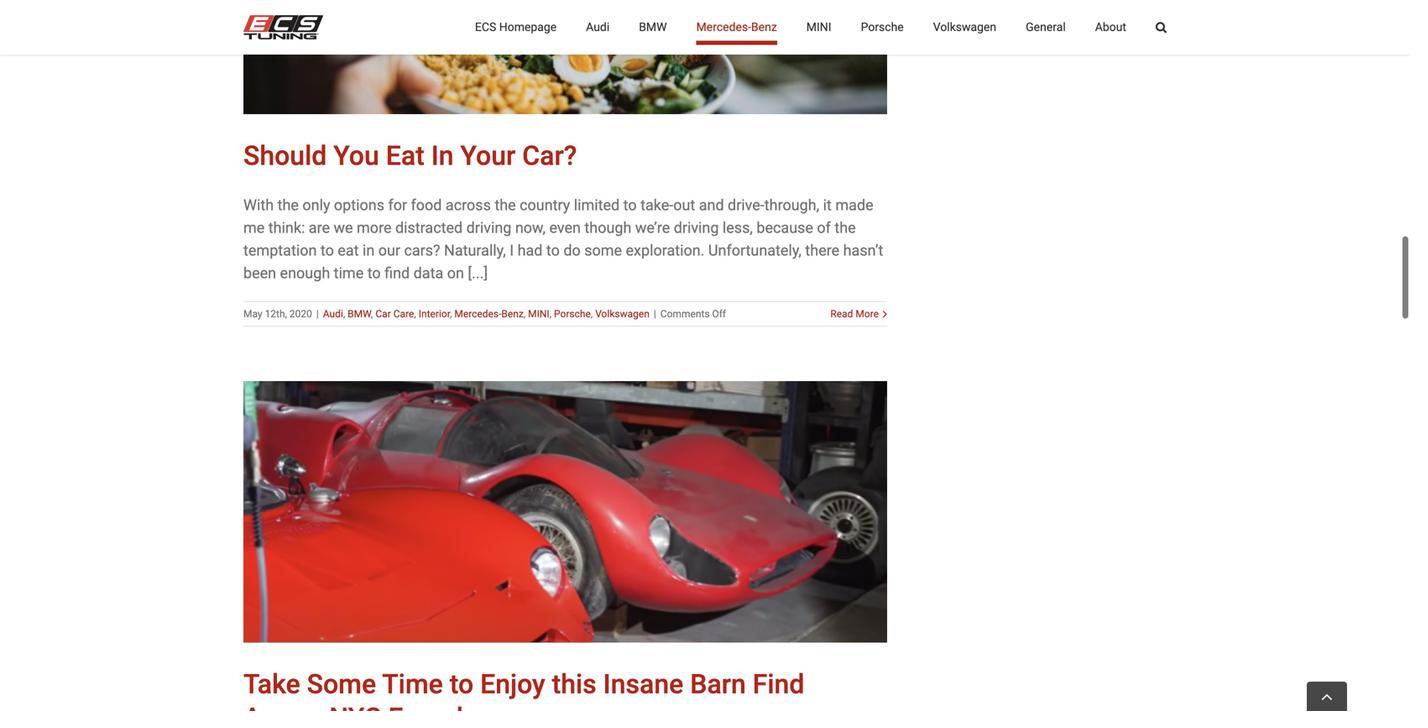 Task type: describe. For each thing, give the bounding box(es) containing it.
to left do on the left
[[547, 242, 560, 259]]

country
[[520, 196, 570, 214]]

take
[[244, 669, 300, 701]]

with
[[244, 196, 274, 214]]

unfortunately,
[[709, 242, 802, 259]]

off
[[713, 308, 727, 320]]

general link
[[1026, 0, 1066, 55]]

it
[[824, 196, 832, 214]]

ecs tuning logo image
[[244, 15, 323, 39]]

5 , from the left
[[524, 308, 526, 320]]

interior link
[[419, 308, 450, 320]]

across
[[446, 196, 491, 214]]

benz inside mercedes-benz link
[[752, 20, 777, 34]]

your
[[461, 140, 516, 172]]

ecs homepage
[[475, 20, 557, 34]]

ammo
[[244, 703, 323, 711]]

we're
[[636, 219, 670, 237]]

1 horizontal spatial volkswagen link
[[934, 0, 997, 55]]

and
[[699, 196, 724, 214]]

0 horizontal spatial volkswagen
[[596, 308, 650, 320]]

1 horizontal spatial porsche link
[[861, 0, 904, 55]]

may 12th, 2020 | audi , bmw , car care , interior , mercedes-benz , mini , porsche , volkswagen | comments off
[[244, 308, 727, 320]]

1 vertical spatial porsche link
[[554, 308, 591, 320]]

0 vertical spatial bmw
[[639, 20, 667, 34]]

to left find
[[368, 264, 381, 282]]

even
[[550, 219, 581, 237]]

6 , from the left
[[550, 308, 552, 320]]

some
[[307, 669, 376, 701]]

should you eat in your car? image
[[244, 0, 888, 114]]

1 , from the left
[[343, 308, 345, 320]]

time
[[334, 264, 364, 282]]

car
[[376, 308, 391, 320]]

barn
[[691, 669, 746, 701]]

some
[[585, 242, 622, 259]]

hasn't
[[844, 242, 884, 259]]

general
[[1026, 20, 1066, 34]]

found
[[389, 703, 463, 711]]

interior
[[419, 308, 450, 320]]

to inside take some time to enjoy this insane barn find ammo nyc found
[[450, 669, 474, 701]]

1 vertical spatial mini
[[528, 308, 550, 320]]

1 vertical spatial bmw link
[[348, 308, 371, 320]]

read more link
[[831, 306, 879, 322]]

in
[[363, 242, 375, 259]]

this
[[552, 669, 597, 701]]

0 vertical spatial mini
[[807, 20, 832, 34]]

0 vertical spatial volkswagen
[[934, 20, 997, 34]]

for
[[388, 196, 407, 214]]

been
[[244, 264, 276, 282]]

limited
[[574, 196, 620, 214]]

nyc
[[330, 703, 382, 711]]

read more
[[831, 308, 879, 320]]

comments
[[661, 308, 710, 320]]

you
[[334, 140, 379, 172]]

enjoy
[[480, 669, 546, 701]]

in
[[431, 140, 454, 172]]

of
[[817, 219, 831, 237]]

1 horizontal spatial mercedes-
[[697, 20, 752, 34]]

1 horizontal spatial the
[[495, 196, 516, 214]]

with the only options for food across the country limited to take-out and drive-through, it made me think: are we more distracted driving now, even though we're driving less, because of the temptation to eat in our cars? naturally, i had to do some exploration. unfortunately, there hasn't been enough time to find data on [...]
[[244, 196, 884, 282]]

are
[[309, 219, 330, 237]]

more
[[357, 219, 392, 237]]

1 driving from the left
[[467, 219, 512, 237]]

take some time to enjoy this insane barn find ammo nyc found
[[244, 669, 805, 711]]

think:
[[269, 219, 305, 237]]

car?
[[523, 140, 577, 172]]

1 horizontal spatial audi link
[[586, 0, 610, 55]]

i
[[510, 242, 514, 259]]

our
[[379, 242, 401, 259]]

about
[[1096, 20, 1127, 34]]

1 vertical spatial mercedes-
[[455, 308, 502, 320]]



Task type: locate. For each thing, give the bounding box(es) containing it.
drive-
[[728, 196, 765, 214]]

car care link
[[376, 308, 414, 320]]

driving down out in the top left of the page
[[674, 219, 719, 237]]

0 horizontal spatial porsche link
[[554, 308, 591, 320]]

| left comments at the top of page
[[654, 308, 657, 320]]

though
[[585, 219, 632, 237]]

2 horizontal spatial the
[[835, 219, 856, 237]]

had
[[518, 242, 543, 259]]

1 vertical spatial volkswagen
[[596, 308, 650, 320]]

1 vertical spatial mini link
[[528, 308, 550, 320]]

mini link down had
[[528, 308, 550, 320]]

0 vertical spatial benz
[[752, 20, 777, 34]]

0 horizontal spatial |
[[316, 308, 319, 320]]

volkswagen left comments at the top of page
[[596, 308, 650, 320]]

2 , from the left
[[371, 308, 373, 320]]

0 vertical spatial bmw link
[[639, 0, 667, 55]]

read
[[831, 308, 854, 320]]

audi link
[[586, 0, 610, 55], [323, 308, 343, 320]]

1 horizontal spatial benz
[[752, 20, 777, 34]]

1 horizontal spatial mini
[[807, 20, 832, 34]]

0 vertical spatial porsche
[[861, 20, 904, 34]]

out
[[674, 196, 696, 214]]

1 horizontal spatial bmw link
[[639, 0, 667, 55]]

1 horizontal spatial driving
[[674, 219, 719, 237]]

1 horizontal spatial bmw
[[639, 20, 667, 34]]

enough
[[280, 264, 330, 282]]

benz
[[752, 20, 777, 34], [502, 308, 524, 320]]

mercedes-
[[697, 20, 752, 34], [455, 308, 502, 320]]

we
[[334, 219, 353, 237]]

12th,
[[265, 308, 287, 320]]

1 horizontal spatial volkswagen
[[934, 20, 997, 34]]

0 horizontal spatial porsche
[[554, 308, 591, 320]]

1 horizontal spatial audi
[[586, 20, 610, 34]]

0 vertical spatial porsche link
[[861, 0, 904, 55]]

bmw left car
[[348, 308, 371, 320]]

bmw link left mercedes-benz
[[639, 0, 667, 55]]

volkswagen
[[934, 20, 997, 34], [596, 308, 650, 320]]

mercedes-benz
[[697, 20, 777, 34]]

volkswagen left general
[[934, 20, 997, 34]]

the up now,
[[495, 196, 516, 214]]

should
[[244, 140, 327, 172]]

| right 2020
[[316, 308, 319, 320]]

bmw left mercedes-benz
[[639, 20, 667, 34]]

0 horizontal spatial audi link
[[323, 308, 343, 320]]

1 horizontal spatial porsche
[[861, 20, 904, 34]]

to left eat
[[321, 242, 334, 259]]

0 vertical spatial audi link
[[586, 0, 610, 55]]

audi
[[586, 20, 610, 34], [323, 308, 343, 320]]

volkswagen link
[[934, 0, 997, 55], [596, 308, 650, 320]]

mercedes-benz link
[[697, 0, 777, 55], [455, 308, 524, 320]]

less,
[[723, 219, 753, 237]]

0 vertical spatial audi
[[586, 20, 610, 34]]

0 vertical spatial volkswagen link
[[934, 0, 997, 55]]

homepage
[[499, 20, 557, 34]]

0 horizontal spatial volkswagen link
[[596, 308, 650, 320]]

4 , from the left
[[450, 308, 452, 320]]

temptation
[[244, 242, 317, 259]]

0 horizontal spatial benz
[[502, 308, 524, 320]]

the right of
[[835, 219, 856, 237]]

because
[[757, 219, 814, 237]]

1 vertical spatial volkswagen link
[[596, 308, 650, 320]]

volkswagen link left general link on the right top
[[934, 0, 997, 55]]

find
[[753, 669, 805, 701]]

audi right the homepage
[[586, 20, 610, 34]]

may
[[244, 308, 263, 320]]

1 vertical spatial mercedes-benz link
[[455, 308, 524, 320]]

0 vertical spatial mini link
[[807, 0, 832, 55]]

0 horizontal spatial bmw link
[[348, 308, 371, 320]]

mini link
[[807, 0, 832, 55], [528, 308, 550, 320]]

0 horizontal spatial mercedes-benz link
[[455, 308, 524, 320]]

to left take-
[[624, 196, 637, 214]]

made
[[836, 196, 874, 214]]

mini
[[807, 20, 832, 34], [528, 308, 550, 320]]

1 vertical spatial benz
[[502, 308, 524, 320]]

distracted
[[396, 219, 463, 237]]

bmw link
[[639, 0, 667, 55], [348, 308, 371, 320]]

3 , from the left
[[414, 308, 416, 320]]

the up think:
[[278, 196, 299, 214]]

more
[[856, 308, 879, 320]]

do
[[564, 242, 581, 259]]

2020
[[290, 308, 312, 320]]

volkswagen link left comments at the top of page
[[596, 308, 650, 320]]

eat
[[338, 242, 359, 259]]

1 vertical spatial bmw
[[348, 308, 371, 320]]

0 horizontal spatial audi
[[323, 308, 343, 320]]

0 horizontal spatial driving
[[467, 219, 512, 237]]

porsche link
[[861, 0, 904, 55], [554, 308, 591, 320]]

1 vertical spatial audi link
[[323, 308, 343, 320]]

about link
[[1096, 0, 1127, 55]]

naturally,
[[444, 242, 506, 259]]

2 driving from the left
[[674, 219, 719, 237]]

|
[[316, 308, 319, 320], [654, 308, 657, 320]]

now,
[[515, 219, 546, 237]]

1 horizontal spatial |
[[654, 308, 657, 320]]

audi link right the homepage
[[586, 0, 610, 55]]

to up found
[[450, 669, 474, 701]]

0 vertical spatial mercedes-benz link
[[697, 0, 777, 55]]

bmw link left car
[[348, 308, 371, 320]]

1 vertical spatial audi
[[323, 308, 343, 320]]

2 | from the left
[[654, 308, 657, 320]]

find
[[385, 264, 410, 282]]

mini link right mercedes-benz
[[807, 0, 832, 55]]

7 , from the left
[[591, 308, 593, 320]]

should you eat in your car?
[[244, 140, 577, 172]]

audi right 2020
[[323, 308, 343, 320]]

audi link right 2020
[[323, 308, 343, 320]]

eat
[[386, 140, 425, 172]]

mini right mercedes-benz
[[807, 20, 832, 34]]

on
[[447, 264, 464, 282]]

me
[[244, 219, 265, 237]]

0 horizontal spatial the
[[278, 196, 299, 214]]

food
[[411, 196, 442, 214]]

to
[[624, 196, 637, 214], [321, 242, 334, 259], [547, 242, 560, 259], [368, 264, 381, 282], [450, 669, 474, 701]]

only
[[303, 196, 330, 214]]

insane
[[604, 669, 684, 701]]

mini down had
[[528, 308, 550, 320]]

0 horizontal spatial mini link
[[528, 308, 550, 320]]

0 vertical spatial mercedes-
[[697, 20, 752, 34]]

1 vertical spatial porsche
[[554, 308, 591, 320]]

driving
[[467, 219, 512, 237], [674, 219, 719, 237]]

take-
[[641, 196, 674, 214]]

ecs homepage link
[[475, 0, 557, 55]]

through,
[[765, 196, 820, 214]]

care
[[394, 308, 414, 320]]

0 horizontal spatial mini
[[528, 308, 550, 320]]

0 horizontal spatial bmw
[[348, 308, 371, 320]]

data
[[414, 264, 444, 282]]

ecs
[[475, 20, 497, 34]]

,
[[343, 308, 345, 320], [371, 308, 373, 320], [414, 308, 416, 320], [450, 308, 452, 320], [524, 308, 526, 320], [550, 308, 552, 320], [591, 308, 593, 320]]

1 | from the left
[[316, 308, 319, 320]]

take some time to enjoy this insane barn find ammo nyc found image
[[244, 381, 888, 643]]

options
[[334, 196, 385, 214]]

1 horizontal spatial mini link
[[807, 0, 832, 55]]

driving up naturally, at left
[[467, 219, 512, 237]]

bmw
[[639, 20, 667, 34], [348, 308, 371, 320]]

take some time to enjoy this insane barn find ammo nyc found link
[[244, 669, 805, 711]]

1 horizontal spatial mercedes-benz link
[[697, 0, 777, 55]]

should you eat in your car? link
[[244, 140, 577, 172]]

[...]
[[468, 264, 488, 282]]

time
[[382, 669, 443, 701]]

there
[[806, 242, 840, 259]]

cars?
[[404, 242, 441, 259]]

exploration.
[[626, 242, 705, 259]]

0 horizontal spatial mercedes-
[[455, 308, 502, 320]]



Task type: vqa. For each thing, say whether or not it's contained in the screenshot.
Beater:
no



